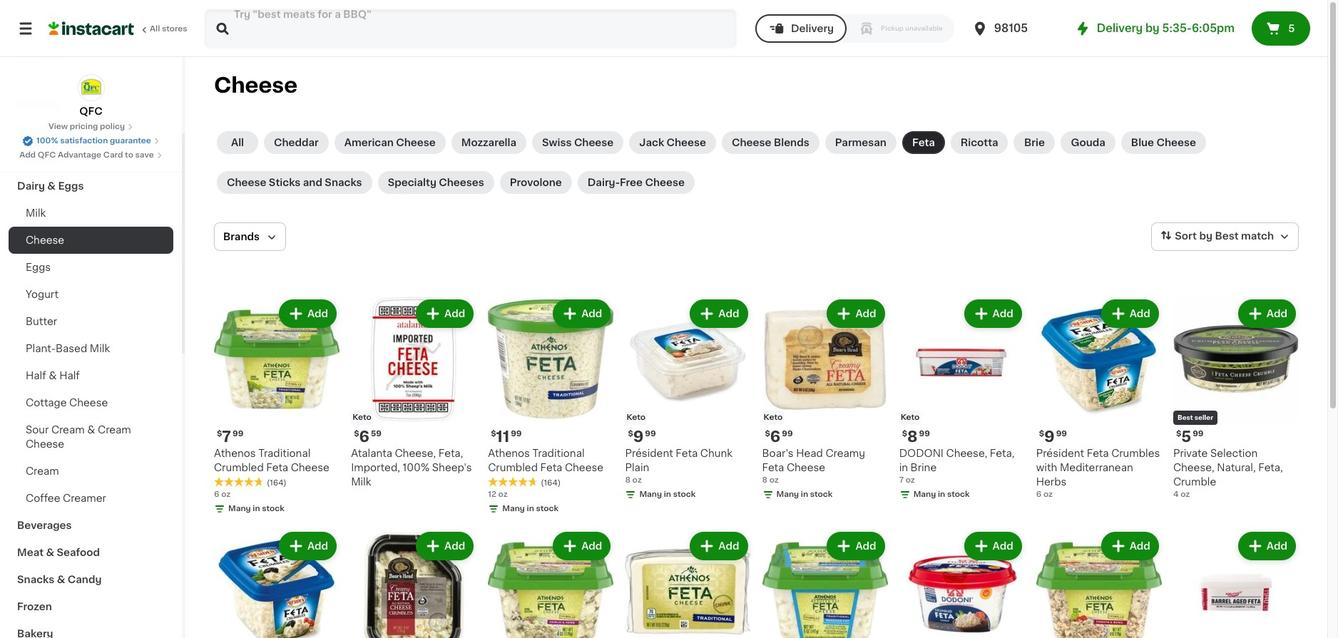 Task type: locate. For each thing, give the bounding box(es) containing it.
99 inside $ 5 99
[[1193, 430, 1204, 438]]

many in stock down président feta chunk plain 8 oz
[[640, 491, 696, 499]]

9 up the plain
[[633, 430, 644, 445]]

milk inside atalanta cheese, feta, imported, 100% sheep's milk
[[351, 477, 371, 487]]

1 horizontal spatial $ 9 99
[[1039, 430, 1067, 445]]

8 $ from the left
[[1177, 430, 1182, 438]]

$ inside $ 6 99
[[765, 430, 771, 438]]

2 horizontal spatial milk
[[351, 477, 371, 487]]

0 vertical spatial all
[[150, 25, 160, 33]]

9
[[633, 430, 644, 445], [1045, 430, 1055, 445]]

0 horizontal spatial (164)
[[267, 480, 287, 487]]

creamy
[[826, 449, 865, 459]]

0 horizontal spatial half
[[26, 371, 46, 381]]

0 vertical spatial snacks
[[325, 178, 362, 188]]

1 horizontal spatial all
[[231, 138, 244, 148]]

6 down herbs
[[1037, 491, 1042, 499]]

0 horizontal spatial delivery
[[791, 24, 834, 34]]

many in stock down 'boar's head creamy feta cheese 8 oz'
[[777, 491, 833, 499]]

stock for 9
[[673, 491, 696, 499]]

0 horizontal spatial $ 9 99
[[628, 430, 656, 445]]

brie
[[1025, 138, 1045, 148]]

1 horizontal spatial athenos
[[488, 449, 530, 459]]

7 99 from the left
[[1193, 430, 1204, 438]]

add button
[[280, 301, 335, 327], [417, 301, 473, 327], [555, 301, 610, 327], [692, 301, 747, 327], [829, 301, 884, 327], [966, 301, 1021, 327], [1103, 301, 1158, 327], [1240, 301, 1295, 327], [280, 534, 335, 560], [417, 534, 473, 560], [555, 534, 610, 560], [692, 534, 747, 560], [829, 534, 884, 560], [966, 534, 1021, 560], [1103, 534, 1158, 560], [1240, 534, 1295, 560]]

stock for 8
[[948, 491, 970, 499]]

oz inside président feta chunk plain 8 oz
[[633, 477, 642, 485]]

2 horizontal spatial cheese,
[[1174, 463, 1215, 473]]

by inside "field"
[[1200, 231, 1213, 241]]

2 président from the left
[[1037, 449, 1085, 459]]

qfc
[[79, 106, 103, 116], [38, 151, 56, 159]]

4 99 from the left
[[782, 430, 793, 438]]

coffee creamer
[[26, 494, 106, 504]]

many in stock down 'dodoni cheese, feta, in brine 7 oz'
[[914, 491, 970, 499]]

0 horizontal spatial milk
[[26, 208, 46, 218]]

99
[[233, 430, 244, 438], [511, 430, 522, 438], [645, 430, 656, 438], [782, 430, 793, 438], [919, 430, 930, 438], [1057, 430, 1067, 438], [1193, 430, 1204, 438]]

9 for président feta chunk plain
[[633, 430, 644, 445]]

100% down view
[[36, 137, 58, 145]]

& inside dairy & eggs link
[[47, 181, 56, 191]]

5 99 from the left
[[919, 430, 930, 438]]

product group
[[214, 297, 340, 518], [351, 297, 477, 490], [488, 297, 614, 518], [625, 297, 751, 504], [762, 297, 888, 504], [900, 297, 1025, 504], [1037, 297, 1162, 501], [1174, 297, 1299, 501], [214, 530, 340, 639], [351, 530, 477, 639], [488, 530, 614, 639], [625, 530, 751, 639], [762, 530, 888, 639], [900, 530, 1025, 639], [1037, 530, 1162, 639], [1174, 530, 1299, 639]]

(164) for 7
[[267, 480, 287, 487]]

athenos down $ 11 99
[[488, 449, 530, 459]]

0 horizontal spatial 9
[[633, 430, 644, 445]]

2 $ from the left
[[354, 430, 359, 438]]

$ up private
[[1177, 430, 1182, 438]]

by right the sort
[[1200, 231, 1213, 241]]

oz right 4
[[1181, 491, 1190, 499]]

1 athenos traditional crumbled feta cheese from the left
[[214, 449, 330, 473]]

$ up dodoni
[[902, 430, 908, 438]]

swiss cheese link
[[532, 131, 624, 154]]

& inside half & half link
[[49, 371, 57, 381]]

9 for président feta crumbles with mediterranean herbs
[[1045, 430, 1055, 445]]

3 $ from the left
[[491, 430, 496, 438]]

cheese link
[[9, 227, 173, 254]]

feta link
[[903, 131, 945, 154]]

président for plain
[[625, 449, 673, 459]]

crumbled for 11
[[488, 463, 538, 473]]

2 vertical spatial milk
[[351, 477, 371, 487]]

eggs down advantage
[[58, 181, 84, 191]]

best inside "field"
[[1215, 231, 1239, 241]]

milk inside plant-based milk link
[[90, 344, 110, 354]]

guarantee
[[110, 137, 151, 145]]

feta, inside atalanta cheese, feta, imported, 100% sheep's milk
[[439, 449, 463, 459]]

cheese,
[[395, 449, 436, 459], [947, 449, 988, 459], [1174, 463, 1215, 473]]

1 vertical spatial all
[[231, 138, 244, 148]]

1 vertical spatial 100%
[[403, 463, 430, 473]]

$ 9 99
[[628, 430, 656, 445], [1039, 430, 1067, 445]]

snacks & candy
[[17, 575, 102, 585]]

athenos traditional crumbled feta cheese down $ 7 99
[[214, 449, 330, 473]]

$ inside '$ 8 99'
[[902, 430, 908, 438]]

6
[[359, 430, 370, 445], [771, 430, 781, 445], [214, 491, 219, 499], [1037, 491, 1042, 499]]

1 horizontal spatial eggs
[[58, 181, 84, 191]]

1 président from the left
[[625, 449, 673, 459]]

$ 9 99 up the with
[[1039, 430, 1067, 445]]

oz down the plain
[[633, 477, 642, 485]]

sticks
[[269, 178, 301, 188]]

selection
[[1211, 449, 1258, 459]]

cream up coffee
[[26, 467, 59, 477]]

oz down "brine"
[[906, 477, 915, 485]]

milk
[[26, 208, 46, 218], [90, 344, 110, 354], [351, 477, 371, 487]]

cheeses
[[439, 178, 484, 188]]

oz inside 'boar's head creamy feta cheese 8 oz'
[[770, 477, 779, 485]]

$ 6 99
[[765, 430, 793, 445]]

3 99 from the left
[[645, 430, 656, 438]]

100% left sheep's
[[403, 463, 430, 473]]

jack cheese link
[[630, 131, 716, 154]]

1 vertical spatial snacks
[[17, 575, 54, 585]]

keto up the plain
[[627, 414, 646, 422]]

qfc down the thanksgiving
[[38, 151, 56, 159]]

1 horizontal spatial 8
[[762, 477, 768, 485]]

snacks up frozen
[[17, 575, 54, 585]]

half down plant-based milk
[[59, 371, 80, 381]]

0 horizontal spatial cheese,
[[395, 449, 436, 459]]

crumbled up 6 oz
[[214, 463, 264, 473]]

keto up '$ 8 99'
[[901, 414, 920, 422]]

qfc up view pricing policy link at the top left of the page
[[79, 106, 103, 116]]

half & half link
[[9, 362, 173, 390]]

2 crumbled from the left
[[488, 463, 538, 473]]

seafood
[[57, 548, 100, 558]]

cheese left imported,
[[291, 463, 330, 473]]

stock for 6
[[810, 491, 833, 499]]

keto up $ 6 59 on the left of the page
[[353, 414, 372, 422]]

feta, inside 'dodoni cheese, feta, in brine 7 oz'
[[990, 449, 1015, 459]]

98105 button
[[972, 9, 1057, 49]]

8 down boar's
[[762, 477, 768, 485]]

100% inside '100% satisfaction guarantee' button
[[36, 137, 58, 145]]

cheese right 'swiss'
[[574, 138, 614, 148]]

1 vertical spatial eggs
[[26, 263, 51, 273]]

recipes
[[17, 100, 59, 110]]

1 horizontal spatial 9
[[1045, 430, 1055, 445]]

2 (164) from the left
[[541, 480, 561, 487]]

half down plant-
[[26, 371, 46, 381]]

milk inside milk link
[[26, 208, 46, 218]]

all left cheddar
[[231, 138, 244, 148]]

lists link
[[9, 40, 173, 69]]

keto up $ 6 99
[[764, 414, 783, 422]]

1 athenos from the left
[[214, 449, 256, 459]]

1 horizontal spatial by
[[1200, 231, 1213, 241]]

policy
[[100, 123, 125, 131]]

based
[[56, 344, 87, 354]]

best left match
[[1215, 231, 1239, 241]]

8 up dodoni
[[908, 430, 918, 445]]

6 down $ 7 99
[[214, 491, 219, 499]]

0 vertical spatial by
[[1146, 23, 1160, 34]]

1 vertical spatial qfc
[[38, 151, 56, 159]]

all left stores
[[150, 25, 160, 33]]

9 up the with
[[1045, 430, 1055, 445]]

1 vertical spatial best
[[1178, 415, 1194, 421]]

0 horizontal spatial eggs
[[26, 263, 51, 273]]

président up the with
[[1037, 449, 1085, 459]]

milk down imported,
[[351, 477, 371, 487]]

0 vertical spatial 100%
[[36, 137, 58, 145]]

8 down the plain
[[625, 477, 631, 485]]

4 keto from the left
[[901, 414, 920, 422]]

0 horizontal spatial président
[[625, 449, 673, 459]]

&
[[47, 181, 56, 191], [49, 371, 57, 381], [87, 425, 95, 435], [46, 548, 54, 558], [57, 575, 65, 585]]

2 athenos traditional crumbled feta cheese from the left
[[488, 449, 604, 473]]

by left 5:35-
[[1146, 23, 1160, 34]]

gouda
[[1071, 138, 1106, 148]]

0 horizontal spatial best
[[1178, 415, 1194, 421]]

& right dairy
[[47, 181, 56, 191]]

président up the plain
[[625, 449, 673, 459]]

100%
[[36, 137, 58, 145], [403, 463, 430, 473]]

0 horizontal spatial all
[[150, 25, 160, 33]]

1 horizontal spatial traditional
[[533, 449, 585, 459]]

7 $ from the left
[[1039, 430, 1045, 438]]

delivery button
[[756, 14, 847, 43]]

$ up the plain
[[628, 430, 633, 438]]

instacart logo image
[[49, 20, 134, 37]]

$ up the with
[[1039, 430, 1045, 438]]

best for best seller
[[1178, 415, 1194, 421]]

0 horizontal spatial 5
[[1182, 430, 1192, 445]]

cream down "cottage cheese" link
[[98, 425, 131, 435]]

$ inside $ 5 99
[[1177, 430, 1182, 438]]

coffee
[[26, 494, 60, 504]]

12 oz
[[488, 491, 508, 499]]

président inside président feta chunk plain 8 oz
[[625, 449, 673, 459]]

feta,
[[439, 449, 463, 459], [990, 449, 1015, 459], [1259, 463, 1283, 473]]

2 horizontal spatial 8
[[908, 430, 918, 445]]

atalanta
[[351, 449, 392, 459]]

7 down dodoni
[[900, 477, 904, 485]]

6 up boar's
[[771, 430, 781, 445]]

0 horizontal spatial 8
[[625, 477, 631, 485]]

milk right based
[[90, 344, 110, 354]]

product group containing 7
[[214, 297, 340, 518]]

président inside président feta crumbles with mediterranean herbs 6 oz
[[1037, 449, 1085, 459]]

$ 9 99 for président feta crumbles with mediterranean herbs
[[1039, 430, 1067, 445]]

cheese, right dodoni
[[947, 449, 988, 459]]

100% satisfaction guarantee
[[36, 137, 151, 145]]

many down "brine"
[[914, 491, 936, 499]]

eggs up the yogurt
[[26, 263, 51, 273]]

chunk
[[701, 449, 733, 459]]

view pricing policy link
[[48, 121, 134, 133]]

& down "cottage cheese" link
[[87, 425, 95, 435]]

0 horizontal spatial 100%
[[36, 137, 58, 145]]

1 99 from the left
[[233, 430, 244, 438]]

cheese, inside 'dodoni cheese, feta, in brine 7 oz'
[[947, 449, 988, 459]]

0 horizontal spatial 7
[[222, 430, 231, 445]]

athenos
[[214, 449, 256, 459], [488, 449, 530, 459]]

cheese left the plain
[[565, 463, 604, 473]]

delivery inside button
[[791, 24, 834, 34]]

$ 9 99 up the plain
[[628, 430, 656, 445]]

2 athenos from the left
[[488, 449, 530, 459]]

7 inside 'dodoni cheese, feta, in brine 7 oz'
[[900, 477, 904, 485]]

many down 12 oz
[[503, 505, 525, 513]]

2 9 from the left
[[1045, 430, 1055, 445]]

& left candy
[[57, 575, 65, 585]]

$ up 6 oz
[[217, 430, 222, 438]]

5 $ from the left
[[765, 430, 771, 438]]

1 horizontal spatial président
[[1037, 449, 1085, 459]]

cheddar link
[[264, 131, 329, 154]]

1 horizontal spatial 7
[[900, 477, 904, 485]]

None search field
[[204, 9, 737, 49]]

1 9 from the left
[[633, 430, 644, 445]]

oz down boar's
[[770, 477, 779, 485]]

président feta chunk plain 8 oz
[[625, 449, 733, 485]]

eggs link
[[9, 254, 173, 281]]

private
[[1174, 449, 1208, 459]]

0 vertical spatial milk
[[26, 208, 46, 218]]

athenos traditional crumbled feta cheese down $ 11 99
[[488, 449, 604, 473]]

crumbled
[[214, 463, 264, 473], [488, 463, 538, 473]]

creamer
[[63, 494, 106, 504]]

free
[[620, 178, 643, 188]]

half
[[26, 371, 46, 381], [59, 371, 80, 381]]

athenos traditional crumbled feta cheese for 7
[[214, 449, 330, 473]]

99 inside $ 11 99
[[511, 430, 522, 438]]

1 horizontal spatial athenos traditional crumbled feta cheese
[[488, 449, 604, 473]]

2 keto from the left
[[627, 414, 646, 422]]

athenos for 7
[[214, 449, 256, 459]]

1 (164) from the left
[[267, 480, 287, 487]]

100% inside atalanta cheese, feta, imported, 100% sheep's milk
[[403, 463, 430, 473]]

0 horizontal spatial crumbled
[[214, 463, 264, 473]]

0 horizontal spatial snacks
[[17, 575, 54, 585]]

(164) for 11
[[541, 480, 561, 487]]

1 horizontal spatial best
[[1215, 231, 1239, 241]]

many in stock
[[640, 491, 696, 499], [777, 491, 833, 499], [914, 491, 970, 499], [228, 505, 285, 513], [503, 505, 559, 513]]

jack
[[640, 138, 664, 148]]

1 horizontal spatial milk
[[90, 344, 110, 354]]

5 inside product group
[[1182, 430, 1192, 445]]

athenos traditional crumbled feta cheese for 11
[[488, 449, 604, 473]]

$ left 59
[[354, 430, 359, 438]]

many
[[640, 491, 662, 499], [777, 491, 799, 499], [914, 491, 936, 499], [228, 505, 251, 513], [503, 505, 525, 513]]

product group containing 5
[[1174, 297, 1299, 501]]

$ up 12
[[491, 430, 496, 438]]

& inside snacks & candy link
[[57, 575, 65, 585]]

0 vertical spatial eggs
[[58, 181, 84, 191]]

oz inside private selection cheese, natural, feta, crumble 4 oz
[[1181, 491, 1190, 499]]

& inside "meat & seafood" link
[[46, 548, 54, 558]]

add qfc advantage card to save link
[[19, 150, 163, 161]]

cheese blends
[[732, 138, 810, 148]]

1 horizontal spatial crumbled
[[488, 463, 538, 473]]

6 $ from the left
[[902, 430, 908, 438]]

provolone link
[[500, 171, 572, 194]]

many down 'boar's head creamy feta cheese 8 oz'
[[777, 491, 799, 499]]

best for best match
[[1215, 231, 1239, 241]]

2 traditional from the left
[[533, 449, 585, 459]]

3 keto from the left
[[764, 414, 783, 422]]

0 horizontal spatial traditional
[[258, 449, 311, 459]]

1 horizontal spatial half
[[59, 371, 80, 381]]

0 horizontal spatial by
[[1146, 23, 1160, 34]]

advantage
[[58, 151, 101, 159]]

snacks
[[325, 178, 362, 188], [17, 575, 54, 585]]

0 horizontal spatial athenos
[[214, 449, 256, 459]]

& for eggs
[[47, 181, 56, 191]]

2 99 from the left
[[511, 430, 522, 438]]

oz
[[633, 477, 642, 485], [770, 477, 779, 485], [906, 477, 915, 485], [221, 491, 231, 499], [498, 491, 508, 499], [1044, 491, 1053, 499], [1181, 491, 1190, 499]]

1 horizontal spatial 100%
[[403, 463, 430, 473]]

delivery for delivery
[[791, 24, 834, 34]]

cheese down head
[[787, 463, 826, 473]]

1 horizontal spatial qfc
[[79, 106, 103, 116]]

best inside product group
[[1178, 415, 1194, 421]]

milk down dairy
[[26, 208, 46, 218]]

1 traditional from the left
[[258, 449, 311, 459]]

cheese, inside atalanta cheese, feta, imported, 100% sheep's milk
[[395, 449, 436, 459]]

0 vertical spatial 5
[[1289, 24, 1295, 34]]

specialty
[[388, 178, 437, 188]]

oz down herbs
[[1044, 491, 1053, 499]]

cheese down sour
[[26, 440, 64, 450]]

1 horizontal spatial (164)
[[541, 480, 561, 487]]

snacks right and
[[325, 178, 362, 188]]

$ up boar's
[[765, 430, 771, 438]]

1 keto from the left
[[353, 414, 372, 422]]

half & half
[[26, 371, 80, 381]]

& for seafood
[[46, 548, 54, 558]]

cheese, up sheep's
[[395, 449, 436, 459]]

59
[[371, 430, 382, 438]]

crumbled up 12 oz
[[488, 463, 538, 473]]

0 horizontal spatial feta,
[[439, 449, 463, 459]]

4
[[1174, 491, 1179, 499]]

swiss cheese
[[542, 138, 614, 148]]

1 vertical spatial milk
[[90, 344, 110, 354]]

gouda link
[[1061, 131, 1116, 154]]

1 $ 9 99 from the left
[[628, 430, 656, 445]]

feta, for atalanta cheese, feta, imported, 100% sheep's milk
[[439, 449, 463, 459]]

1 half from the left
[[26, 371, 46, 381]]

best left seller at bottom right
[[1178, 415, 1194, 421]]

product group containing 11
[[488, 297, 614, 518]]

many in stock down 12 oz
[[503, 505, 559, 513]]

1 vertical spatial by
[[1200, 231, 1213, 241]]

& up cottage
[[49, 371, 57, 381]]

sour cream & cream cheese link
[[9, 417, 173, 458]]

7 up 6 oz
[[222, 430, 231, 445]]

& right "meat"
[[46, 548, 54, 558]]

Best match Sort by field
[[1152, 223, 1299, 251]]

1 vertical spatial 5
[[1182, 430, 1192, 445]]

2 $ 9 99 from the left
[[1039, 430, 1067, 445]]

many down the plain
[[640, 491, 662, 499]]

many in stock down 6 oz
[[228, 505, 285, 513]]

1 vertical spatial 7
[[900, 477, 904, 485]]

service type group
[[756, 14, 955, 43]]

$ inside $ 6 59
[[354, 430, 359, 438]]

oz inside 'dodoni cheese, feta, in brine 7 oz'
[[906, 477, 915, 485]]

cheese, inside private selection cheese, natural, feta, crumble 4 oz
[[1174, 463, 1215, 473]]

candy
[[68, 575, 102, 585]]

1 horizontal spatial 5
[[1289, 24, 1295, 34]]

sheep's
[[432, 463, 472, 473]]

$ inside $ 7 99
[[217, 430, 222, 438]]

6 oz
[[214, 491, 231, 499]]

0 vertical spatial qfc
[[79, 106, 103, 116]]

1 horizontal spatial feta,
[[990, 449, 1015, 459]]

cheese blends link
[[722, 131, 820, 154]]

& inside sour cream & cream cheese
[[87, 425, 95, 435]]

5
[[1289, 24, 1295, 34], [1182, 430, 1192, 445]]

feta inside président feta crumbles with mediterranean herbs 6 oz
[[1087, 449, 1109, 459]]

1 horizontal spatial delivery
[[1097, 23, 1143, 34]]

in inside 'dodoni cheese, feta, in brine 7 oz'
[[900, 463, 908, 473]]

1 $ from the left
[[217, 430, 222, 438]]

traditional for 7
[[258, 449, 311, 459]]

0 horizontal spatial athenos traditional crumbled feta cheese
[[214, 449, 330, 473]]

athenos down $ 7 99
[[214, 449, 256, 459]]

coffee creamer link
[[9, 485, 173, 512]]

1 crumbled from the left
[[214, 463, 264, 473]]

2 horizontal spatial feta,
[[1259, 463, 1283, 473]]

cheese, up "crumble"
[[1174, 463, 1215, 473]]

0 vertical spatial best
[[1215, 231, 1239, 241]]

all link
[[217, 131, 258, 154]]

$ 9 99 for président feta chunk plain
[[628, 430, 656, 445]]

feta inside président feta chunk plain 8 oz
[[676, 449, 698, 459]]

100% satisfaction guarantee button
[[22, 133, 160, 147]]

cheese right jack
[[667, 138, 706, 148]]

1 horizontal spatial cheese,
[[947, 449, 988, 459]]

specialty cheeses link
[[378, 171, 494, 194]]



Task type: vqa. For each thing, say whether or not it's contained in the screenshot.
1st CRUMBLED from the left
yes



Task type: describe. For each thing, give the bounding box(es) containing it.
cheese right free
[[645, 178, 685, 188]]

sort by
[[1175, 231, 1213, 241]]

cheese up eggs link
[[26, 235, 64, 245]]

atalanta cheese, feta, imported, 100% sheep's milk
[[351, 449, 472, 487]]

crumbled for 7
[[214, 463, 264, 473]]

head
[[796, 449, 823, 459]]

6 inside président feta crumbles with mediterranean herbs 6 oz
[[1037, 491, 1042, 499]]

keto for boar's head creamy feta cheese
[[764, 414, 783, 422]]

oz inside président feta crumbles with mediterranean herbs 6 oz
[[1044, 491, 1053, 499]]

dairy-free cheese
[[588, 178, 685, 188]]

oz down $ 7 99
[[221, 491, 231, 499]]

cheddar
[[274, 138, 319, 148]]

many in stock for 8
[[914, 491, 970, 499]]

parmesan link
[[825, 131, 897, 154]]

best match
[[1215, 231, 1274, 241]]

by for sort
[[1200, 231, 1213, 241]]

frozen link
[[9, 594, 173, 621]]

many for 8
[[914, 491, 936, 499]]

view pricing policy
[[48, 123, 125, 131]]

produce
[[17, 154, 61, 164]]

delivery for delivery by 5:35-6:05pm
[[1097, 23, 1143, 34]]

6 left 59
[[359, 430, 370, 445]]

feta inside 'boar's head creamy feta cheese 8 oz'
[[762, 463, 784, 473]]

beverages link
[[9, 512, 173, 539]]

& for candy
[[57, 575, 65, 585]]

frozen
[[17, 602, 52, 612]]

natural,
[[1217, 463, 1256, 473]]

5 button
[[1252, 11, 1311, 46]]

$ inside $ 11 99
[[491, 430, 496, 438]]

meat
[[17, 548, 44, 558]]

many for 6
[[777, 491, 799, 499]]

sour cream & cream cheese
[[26, 425, 131, 450]]

all stores
[[150, 25, 187, 33]]

butter link
[[9, 308, 173, 335]]

beverages
[[17, 521, 72, 531]]

0 horizontal spatial qfc
[[38, 151, 56, 159]]

$ 11 99
[[491, 430, 522, 445]]

président feta crumbles with mediterranean herbs 6 oz
[[1037, 449, 1161, 499]]

2 half from the left
[[59, 371, 80, 381]]

mozzarella
[[461, 138, 517, 148]]

many in stock for 9
[[640, 491, 696, 499]]

cottage cheese link
[[9, 390, 173, 417]]

cheese, for atalanta
[[395, 449, 436, 459]]

feta, inside private selection cheese, natural, feta, crumble 4 oz
[[1259, 463, 1283, 473]]

produce link
[[9, 146, 173, 173]]

plant-based milk
[[26, 344, 110, 354]]

qfc logo image
[[77, 74, 105, 101]]

cheese inside sour cream & cream cheese
[[26, 440, 64, 450]]

ricotta link
[[951, 131, 1009, 154]]

0 vertical spatial 7
[[222, 430, 231, 445]]

product group containing 8
[[900, 297, 1025, 504]]

cheese up all link
[[214, 75, 298, 96]]

pricing
[[70, 123, 98, 131]]

cottage
[[26, 398, 67, 408]]

dairy-free cheese link
[[578, 171, 695, 194]]

card
[[103, 151, 123, 159]]

dairy
[[17, 181, 45, 191]]

to
[[125, 151, 133, 159]]

butter
[[26, 317, 57, 327]]

& for half
[[49, 371, 57, 381]]

cream down the 'cottage cheese'
[[51, 425, 85, 435]]

add qfc advantage card to save
[[19, 151, 154, 159]]

brie link
[[1014, 131, 1056, 154]]

cheese left blends
[[732, 138, 772, 148]]

cheese down half & half link
[[69, 398, 108, 408]]

cheese, for dodoni
[[947, 449, 988, 459]]

8 inside président feta chunk plain 8 oz
[[625, 477, 631, 485]]

cheese sticks and snacks
[[227, 178, 362, 188]]

boar's
[[762, 449, 794, 459]]

many down 6 oz
[[228, 505, 251, 513]]

keto for dodoni cheese, feta, in brine
[[901, 414, 920, 422]]

brands
[[223, 232, 260, 242]]

crumble
[[1174, 477, 1217, 487]]

all for all
[[231, 138, 244, 148]]

many in stock for 6
[[777, 491, 833, 499]]

blue
[[1132, 138, 1155, 148]]

oz right 12
[[498, 491, 508, 499]]

dairy & eggs
[[17, 181, 84, 191]]

and
[[303, 178, 322, 188]]

keto for atalanta cheese, feta, imported, 100% sheep's milk
[[353, 414, 372, 422]]

american cheese
[[344, 138, 436, 148]]

mozzarella link
[[451, 131, 527, 154]]

$ 6 59
[[354, 430, 382, 445]]

by for delivery
[[1146, 23, 1160, 34]]

brine
[[911, 463, 937, 473]]

herbs
[[1037, 477, 1067, 487]]

cheese up "specialty"
[[396, 138, 436, 148]]

8 inside 'boar's head creamy feta cheese 8 oz'
[[762, 477, 768, 485]]

5 inside button
[[1289, 24, 1295, 34]]

many for 9
[[640, 491, 662, 499]]

dodoni cheese, feta, in brine 7 oz
[[900, 449, 1015, 485]]

$ 7 99
[[217, 430, 244, 445]]

save
[[135, 151, 154, 159]]

with
[[1037, 463, 1058, 473]]

plain
[[625, 463, 650, 473]]

satisfaction
[[60, 137, 108, 145]]

parmesan
[[835, 138, 887, 148]]

feta, for dodoni cheese, feta, in brine 7 oz
[[990, 449, 1015, 459]]

Search field
[[206, 10, 736, 47]]

99 inside '$ 8 99'
[[919, 430, 930, 438]]

ricotta
[[961, 138, 999, 148]]

cream link
[[9, 458, 173, 485]]

crumbles
[[1112, 449, 1161, 459]]

président for with
[[1037, 449, 1085, 459]]

stores
[[162, 25, 187, 33]]

traditional for 11
[[533, 449, 585, 459]]

best seller
[[1178, 415, 1214, 421]]

all for all stores
[[150, 25, 160, 33]]

athenos for 11
[[488, 449, 530, 459]]

specialty cheeses
[[388, 178, 484, 188]]

delivery by 5:35-6:05pm link
[[1074, 20, 1235, 37]]

keto for président feta chunk plain
[[627, 414, 646, 422]]

dairy-
[[588, 178, 620, 188]]

4 $ from the left
[[628, 430, 633, 438]]

thanksgiving link
[[9, 118, 173, 146]]

seller
[[1195, 415, 1214, 421]]

yogurt
[[26, 290, 59, 300]]

6:05pm
[[1192, 23, 1235, 34]]

feta inside feta link
[[913, 138, 935, 148]]

cottage cheese
[[26, 398, 108, 408]]

plant-based milk link
[[9, 335, 173, 362]]

lists
[[40, 49, 65, 59]]

milk link
[[9, 200, 173, 227]]

view
[[48, 123, 68, 131]]

99 inside $ 6 99
[[782, 430, 793, 438]]

1 horizontal spatial snacks
[[325, 178, 362, 188]]

12
[[488, 491, 497, 499]]

cream inside cream link
[[26, 467, 59, 477]]

cheese inside 'link'
[[667, 138, 706, 148]]

cheese left sticks at the top left
[[227, 178, 266, 188]]

8 inside product group
[[908, 430, 918, 445]]

boar's head creamy feta cheese 8 oz
[[762, 449, 865, 485]]

6 99 from the left
[[1057, 430, 1067, 438]]

cheese inside 'boar's head creamy feta cheese 8 oz'
[[787, 463, 826, 473]]

99 inside $ 7 99
[[233, 430, 244, 438]]

6 inside product group
[[214, 491, 219, 499]]

cheese sticks and snacks link
[[217, 171, 372, 194]]

yogurt link
[[9, 281, 173, 308]]

cheese right blue
[[1157, 138, 1197, 148]]



